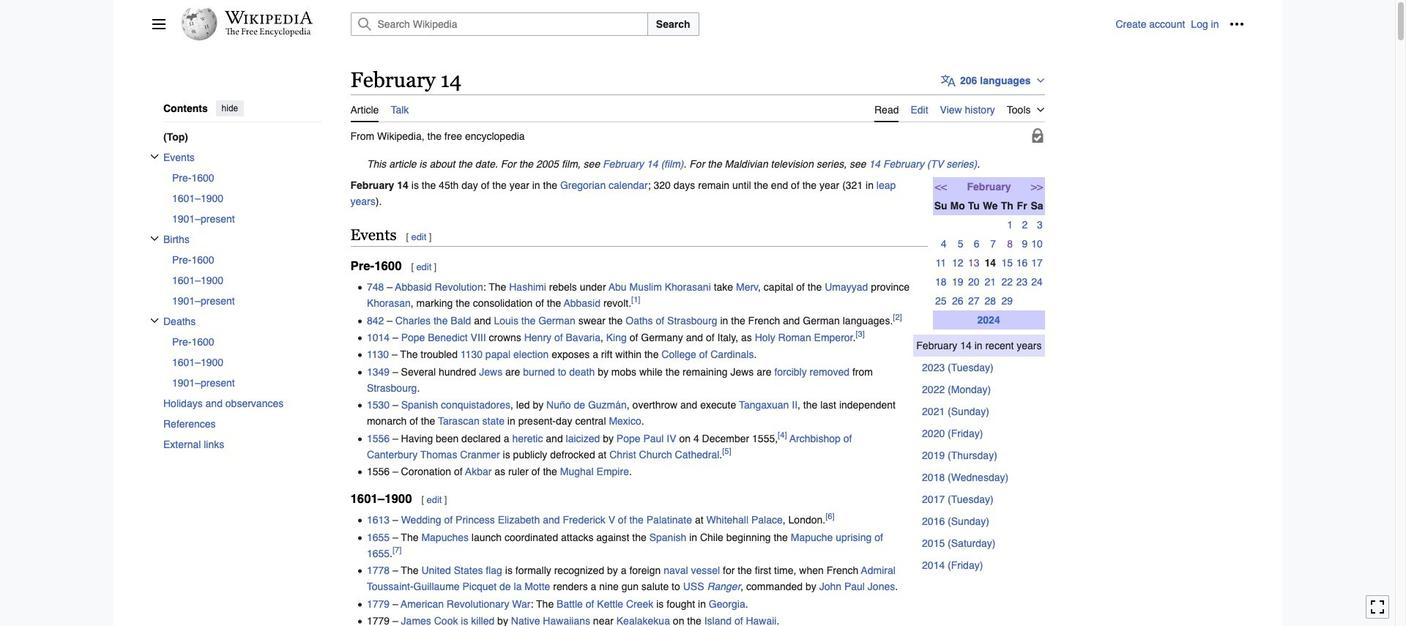 Task type: vqa. For each thing, say whether or not it's contained in the screenshot.
menu image
yes



Task type: locate. For each thing, give the bounding box(es) containing it.
1 vertical spatial x small image
[[150, 234, 159, 243]]

x small image
[[150, 152, 159, 161], [150, 234, 159, 243]]

None search field
[[333, 12, 1116, 36]]

language progressive image
[[941, 73, 956, 88]]

1 x small image from the top
[[150, 152, 159, 161]]

main content
[[345, 66, 1244, 626]]

menu image
[[151, 17, 166, 31]]

note
[[350, 156, 1045, 172]]

0 vertical spatial x small image
[[150, 152, 159, 161]]

wikipedia image
[[225, 11, 312, 24]]



Task type: describe. For each thing, give the bounding box(es) containing it.
2 x small image from the top
[[150, 234, 159, 243]]

fullscreen image
[[1370, 600, 1385, 615]]

personal tools navigation
[[1116, 12, 1248, 36]]

the free encyclopedia image
[[226, 28, 311, 37]]

log in and more options image
[[1229, 17, 1244, 31]]

x small image
[[150, 316, 159, 325]]

Search Wikipedia search field
[[350, 12, 648, 36]]

page protected with pending changes image
[[1030, 128, 1045, 143]]



